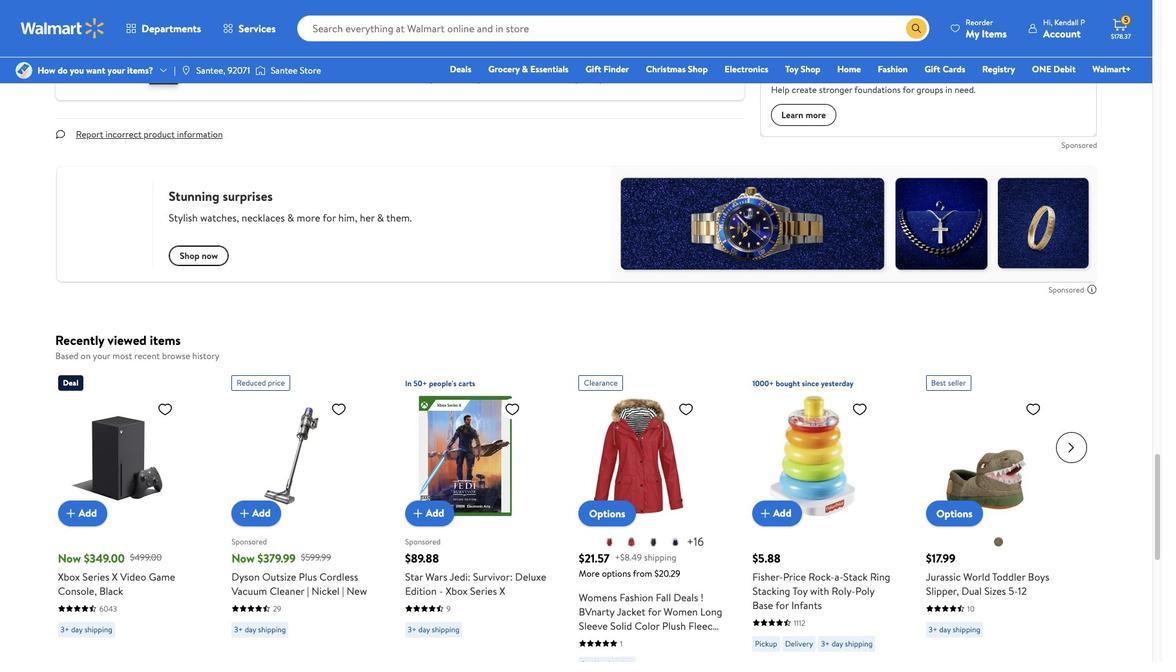 Task type: describe. For each thing, give the bounding box(es) containing it.
day for jurassic
[[940, 624, 951, 635]]

sponsored inside sponsored $89.88 star wars jedi: survivor: deluxe edition - xbox series x
[[405, 537, 441, 548]]

sponsored $89.88 star wars jedi: survivor: deluxe edition - xbox series x
[[405, 537, 547, 598]]

1 horizontal spatial fashion
[[878, 63, 908, 76]]

6043
[[99, 604, 117, 615]]

shipping down poly
[[845, 639, 873, 650]]

sponsored inside sponsored now $379.99 $599.99 dyson outsize plus cordless vacuum cleaner | nickel | new
[[232, 537, 267, 548]]

add to cart image for now
[[63, 506, 79, 521]]

plush
[[662, 619, 686, 633]]

$499.00
[[130, 552, 162, 565]]

add to favorites list, fisher-price rock-a-stack ring stacking toy with roly-poly base for infants image
[[852, 401, 868, 417]]

$379.99
[[258, 551, 296, 567]]

gift for gift cards
[[925, 63, 941, 76]]

dual
[[962, 584, 982, 598]]

home
[[838, 63, 861, 76]]

3+ day shipping for $349.00
[[60, 624, 112, 635]]

cards
[[943, 63, 966, 76]]

2 horizontal spatial |
[[342, 584, 344, 598]]

add to favorites list, star wars jedi: survivor: deluxe edition - xbox series x image
[[505, 401, 520, 417]]

options link for more options from $20.29
[[579, 501, 636, 527]]

a
[[470, 70, 475, 84]]

3+ for jurassic
[[929, 624, 938, 635]]

people's
[[429, 378, 457, 389]]

video
[[120, 570, 146, 584]]

walmart,
[[382, 70, 422, 84]]

boys
[[1029, 570, 1050, 584]]

this
[[66, 17, 81, 30]]

0 horizontal spatial deals
[[450, 63, 472, 76]]

terms
[[520, 70, 546, 84]]

one
[[1032, 63, 1052, 76]]

grocery
[[488, 63, 520, 76]]

christmas shop
[[646, 63, 708, 76]]

toddler
[[993, 570, 1026, 584]]

report incorrect product information
[[76, 128, 223, 141]]

$20.29
[[655, 567, 681, 580]]

one debit card  debit with rewards. get 3% cash back at walmart, up to $50 a year. see terms for eligibility. learn more. element
[[616, 71, 663, 85]]

more.
[[640, 71, 663, 84]]

plus
[[299, 570, 317, 584]]

shop for toy shop
[[801, 63, 821, 76]]

toy inside $5.88 fisher-price rock-a-stack ring stacking toy with roly-poly base for infants
[[793, 584, 808, 598]]

brown image
[[994, 537, 1004, 547]]

electronics link
[[719, 62, 775, 76]]

product group containing +16
[[579, 370, 724, 663]]

1 vertical spatial long
[[641, 633, 663, 648]]

3+ for $89.88
[[408, 624, 417, 635]]

add button for now
[[232, 501, 281, 527]]

0 vertical spatial long
[[701, 605, 723, 619]]

base
[[753, 598, 774, 613]]

report
[[76, 128, 103, 141]]

options for jurassic world toddler boys slipper, dual sizes 5-12
[[937, 507, 973, 521]]

debit with rewards. get 3% cash back at walmart, up to $50 a year. see terms for eligibility.
[[201, 70, 606, 84]]

0 horizontal spatial for
[[548, 70, 561, 84]]

for inside womens fashion fall deals ! bvnarty jacket for women long sleeve solid color plush fleece comfy warm long cardigan pocket comfy lounge casual hooded neck shacket j
[[648, 605, 661, 619]]

santee store
[[271, 64, 321, 77]]

bvnarty
[[579, 605, 615, 619]]

add to favorites list, dyson outsize plus cordless vacuum cleaner | nickel | new image
[[331, 401, 347, 417]]

$17.99
[[926, 551, 956, 567]]

back
[[348, 70, 368, 84]]

 image for santee store
[[255, 64, 266, 77]]

have
[[134, 17, 152, 30]]

hooded
[[579, 662, 615, 663]]

shipping for now
[[258, 624, 286, 635]]

$5.88
[[753, 551, 781, 567]]

0 horizontal spatial |
[[174, 64, 176, 77]]

sizes
[[985, 584, 1006, 598]]

1
[[620, 639, 623, 650]]

ad disclaimer and feedback image
[[1087, 285, 1098, 295]]

add to favorites list, xbox series x video game console, black image
[[157, 401, 173, 417]]

carts
[[459, 378, 475, 389]]

this item doesn't have any reviews yet.
[[66, 17, 215, 30]]

shop for christmas shop
[[688, 63, 708, 76]]

you
[[70, 64, 84, 77]]

game
[[149, 570, 175, 584]]

grocery & essentials
[[488, 63, 569, 76]]

eligibility.
[[564, 70, 606, 84]]

want
[[86, 64, 105, 77]]

console,
[[58, 584, 97, 598]]

dyson outsize plus cordless vacuum cleaner | nickel | new image
[[232, 396, 352, 516]]

color
[[635, 619, 660, 633]]

options link for jurassic world toddler boys slipper, dual sizes 5-12
[[926, 501, 983, 527]]

services
[[239, 21, 276, 36]]

with inside $5.88 fisher-price rock-a-stack ring stacking toy with roly-poly base for infants
[[810, 584, 830, 598]]

stacking
[[753, 584, 791, 598]]

poly
[[856, 584, 875, 598]]

lounge
[[645, 648, 678, 662]]

hi,
[[1044, 16, 1053, 27]]

1 horizontal spatial |
[[307, 584, 309, 598]]

incorrect
[[105, 128, 142, 141]]

1 horizontal spatial comfy
[[613, 648, 643, 662]]

day right delivery
[[832, 639, 843, 650]]

pickup
[[755, 639, 778, 650]]

fashion link
[[872, 62, 914, 76]]

3+ for $349.00
[[60, 624, 69, 635]]

50+
[[414, 378, 427, 389]]

wars
[[426, 570, 448, 584]]

options
[[602, 567, 631, 580]]

10
[[968, 604, 975, 615]]

walmart image
[[21, 18, 105, 39]]

based
[[55, 350, 79, 363]]

!
[[701, 591, 704, 605]]

x inside now $349.00 $499.00 xbox series x video game console, black
[[112, 570, 118, 584]]

reorder my items
[[966, 16, 1007, 40]]

options for more options from $20.29
[[589, 507, 626, 521]]

most
[[113, 350, 132, 363]]

day for $89.88
[[419, 624, 430, 635]]

$349.00
[[84, 551, 125, 567]]

recent
[[134, 350, 160, 363]]

toy inside "link"
[[786, 63, 799, 76]]

at
[[371, 70, 380, 84]]

4 add from the left
[[773, 506, 792, 521]]

series inside now $349.00 $499.00 xbox series x video game console, black
[[82, 570, 109, 584]]

doesn't
[[103, 17, 131, 30]]

yesterday
[[821, 378, 854, 389]]

your inside recently viewed items based on your most recent browse history
[[93, 350, 110, 363]]

$599.99
[[301, 552, 331, 565]]

christmas shop link
[[640, 62, 714, 76]]

home link
[[832, 62, 867, 76]]

browse
[[162, 350, 190, 363]]

any
[[154, 17, 167, 30]]

$17.99 jurassic world toddler boys slipper, dual sizes 5-12
[[926, 551, 1050, 598]]

deals link
[[444, 62, 477, 76]]

$89.88
[[405, 551, 439, 567]]

jurassic
[[926, 570, 961, 584]]

5
[[1125, 14, 1129, 25]]

shipping for $89.88
[[432, 624, 460, 635]]

best seller
[[932, 377, 966, 388]]

next slide for recently viewed items list image
[[1056, 432, 1087, 463]]

from
[[633, 567, 652, 580]]

santee, 92071
[[196, 64, 250, 77]]

learn
[[616, 71, 638, 84]]

Walmart Site-Wide search field
[[297, 16, 930, 41]]

items?
[[127, 64, 153, 77]]

series inside sponsored $89.88 star wars jedi: survivor: deluxe edition - xbox series x
[[470, 584, 497, 598]]

xbox inside sponsored $89.88 star wars jedi: survivor: deluxe edition - xbox series x
[[446, 584, 468, 598]]

$50
[[451, 70, 468, 84]]

add to cart image for $5.88
[[758, 506, 773, 521]]

3+ day shipping right delivery
[[821, 639, 873, 650]]



Task type: locate. For each thing, give the bounding box(es) containing it.
series down the $349.00
[[82, 570, 109, 584]]

 image left how
[[16, 62, 32, 79]]

rock-
[[809, 570, 835, 584]]

how do you want your items?
[[38, 64, 153, 77]]

fisher-
[[753, 570, 783, 584]]

add up $89.88 in the bottom left of the page
[[426, 506, 444, 521]]

add for $89.88
[[426, 506, 444, 521]]

3+ right delivery
[[821, 639, 830, 650]]

with
[[228, 70, 248, 84], [810, 584, 830, 598]]

account
[[1044, 26, 1081, 40]]

walmart+
[[1093, 63, 1132, 76]]

sponsored
[[1062, 140, 1098, 151], [1049, 284, 1085, 295], [232, 537, 267, 548], [405, 537, 441, 548]]

1 horizontal spatial deals
[[674, 591, 698, 605]]

92071
[[228, 64, 250, 77]]

information
[[177, 128, 223, 141]]

3 add button from the left
[[405, 501, 455, 527]]

womens fashion fall deals ! bvnarty jacket for women long sleeve solid color plush fleece comfy warm long cardigan pocket comfy lounge casual hooded neck shacket jacket fall fashion red xl image
[[579, 396, 699, 516]]

long
[[701, 605, 723, 619], [641, 633, 663, 648]]

0 horizontal spatial add to cart image
[[410, 506, 426, 521]]

1000+ bought since yesterday
[[753, 378, 854, 389]]

0 horizontal spatial now
[[58, 551, 81, 567]]

3+ day shipping for $89.88
[[408, 624, 460, 635]]

product group containing $17.99
[[926, 370, 1072, 663]]

5 $178.37
[[1112, 14, 1132, 41]]

gift left the finder at right top
[[586, 63, 602, 76]]

new
[[347, 584, 367, 598]]

1 horizontal spatial add to cart image
[[758, 506, 773, 521]]

edition
[[405, 584, 437, 598]]

1 horizontal spatial long
[[701, 605, 723, 619]]

1 horizontal spatial xbox
[[446, 584, 468, 598]]

shipping down 9 at the left
[[432, 624, 460, 635]]

$21.57
[[579, 551, 610, 567]]

3+ down edition
[[408, 624, 417, 635]]

product group containing $89.88
[[405, 370, 551, 663]]

1 horizontal spatial x
[[500, 584, 506, 598]]

1 gift from the left
[[586, 63, 602, 76]]

1 vertical spatial fashion
[[620, 591, 654, 605]]

shipping for $349.00
[[85, 624, 112, 635]]

3+ day shipping for jurassic
[[929, 624, 981, 635]]

0 horizontal spatial series
[[82, 570, 109, 584]]

0 vertical spatial fashion
[[878, 63, 908, 76]]

gift cards link
[[919, 62, 972, 76]]

toy right electronics link
[[786, 63, 799, 76]]

0 horizontal spatial long
[[641, 633, 663, 648]]

0 horizontal spatial add to cart image
[[63, 506, 79, 521]]

cardigan
[[665, 633, 705, 648]]

$5.88 fisher-price rock-a-stack ring stacking toy with roly-poly base for infants
[[753, 551, 891, 613]]

add up the $349.00
[[79, 506, 97, 521]]

departments button
[[115, 13, 212, 44]]

now inside sponsored now $379.99 $599.99 dyson outsize plus cordless vacuum cleaner | nickel | new
[[232, 551, 255, 567]]

yet.
[[201, 17, 215, 30]]

delivery
[[785, 639, 814, 650]]

1 vertical spatial deals
[[674, 591, 698, 605]]

1 horizontal spatial series
[[470, 584, 497, 598]]

1 shop from the left
[[688, 63, 708, 76]]

3+ down vacuum
[[234, 624, 243, 635]]

p
[[1081, 16, 1086, 27]]

options
[[589, 507, 626, 521], [937, 507, 973, 521]]

1 now from the left
[[58, 551, 81, 567]]

warm
[[612, 633, 638, 648]]

hi, kendall p account
[[1044, 16, 1086, 40]]

3+ day shipping for now
[[234, 624, 286, 635]]

1 add to cart image from the left
[[410, 506, 426, 521]]

one debit card image
[[138, 62, 190, 95]]

6 product group from the left
[[926, 370, 1072, 663]]

debit left 92071
[[201, 70, 226, 84]]

fashion inside womens fashion fall deals ! bvnarty jacket for women long sleeve solid color plush fleece comfy warm long cardigan pocket comfy lounge casual hooded neck shacket j
[[620, 591, 654, 605]]

shipping up $20.29
[[644, 552, 677, 565]]

reduced
[[237, 377, 266, 388]]

day down slipper, on the bottom right of page
[[940, 624, 951, 635]]

grocery & essentials link
[[483, 62, 575, 76]]

navy image
[[671, 537, 681, 547]]

xbox series x video game console, black image
[[58, 396, 178, 516]]

add to favorites list, womens fashion fall deals ! bvnarty jacket for women long sleeve solid color plush fleece comfy warm long cardigan pocket comfy lounge casual hooded neck shacket jacket fall fashion red xl image
[[679, 401, 694, 417]]

0 horizontal spatial x
[[112, 570, 118, 584]]

add to cart image for sponsored
[[237, 506, 252, 521]]

3+ down console,
[[60, 624, 69, 635]]

black long sleeve fall tops a image
[[649, 537, 659, 547]]

3+ day shipping down 29 at the left bottom of the page
[[234, 624, 286, 635]]

5 product group from the left
[[753, 370, 898, 663]]

add button for $349.00
[[58, 501, 107, 527]]

fleece
[[689, 619, 718, 633]]

3 add from the left
[[426, 506, 444, 521]]

bought
[[776, 378, 800, 389]]

slipper,
[[926, 584, 959, 598]]

on
[[81, 350, 91, 363]]

fisher-price rock-a-stack ring stacking toy with roly-poly base for infants image
[[753, 396, 873, 516]]

long up shacket on the right of page
[[641, 633, 663, 648]]

debit
[[1054, 63, 1076, 76], [201, 70, 226, 84]]

stack
[[844, 570, 868, 584]]

product group containing now $349.00
[[58, 370, 203, 663]]

day down vacuum
[[245, 624, 256, 635]]

ring
[[871, 570, 891, 584]]

with right santee,
[[228, 70, 248, 84]]

0 horizontal spatial options
[[589, 507, 626, 521]]

solid
[[611, 619, 632, 633]]

with left roly-
[[810, 584, 830, 598]]

deal
[[63, 377, 78, 388]]

red long sleeve fall tops a image
[[605, 537, 615, 547]]

options link up 'red long sleeve fall tops a' icon on the bottom
[[579, 501, 636, 527]]

shipping down '10'
[[953, 624, 981, 635]]

long right women
[[701, 605, 723, 619]]

star
[[405, 570, 423, 584]]

one debit
[[1032, 63, 1076, 76]]

options up $17.99
[[937, 507, 973, 521]]

santee,
[[196, 64, 226, 77]]

0 horizontal spatial  image
[[16, 62, 32, 79]]

history
[[192, 350, 220, 363]]

xbox left black
[[58, 570, 80, 584]]

2 now from the left
[[232, 551, 255, 567]]

now
[[58, 551, 81, 567], [232, 551, 255, 567]]

red long sleeve fall tops b image
[[627, 537, 637, 547]]

toy left rock-
[[793, 584, 808, 598]]

shop right christmas in the right top of the page
[[688, 63, 708, 76]]

x left deluxe
[[500, 584, 506, 598]]

1 horizontal spatial  image
[[255, 64, 266, 77]]

shop left home
[[801, 63, 821, 76]]

3%
[[310, 70, 323, 84]]

available in additional 16 variants element
[[687, 534, 704, 550]]

price
[[783, 570, 806, 584]]

1 horizontal spatial options
[[937, 507, 973, 521]]

0 vertical spatial toy
[[786, 63, 799, 76]]

infants
[[792, 598, 822, 613]]

search icon image
[[912, 23, 922, 34]]

3+ day shipping down '10'
[[929, 624, 981, 635]]

 image for how do you want your items?
[[16, 62, 32, 79]]

nickel
[[312, 584, 340, 598]]

items
[[150, 332, 181, 349]]

for right jacket on the right bottom of the page
[[648, 605, 661, 619]]

for right the terms
[[548, 70, 561, 84]]

options link up $17.99
[[926, 501, 983, 527]]

learn more.
[[616, 71, 663, 84]]

-
[[439, 584, 443, 598]]

debit right one
[[1054, 63, 1076, 76]]

add to cart image up $89.88 in the bottom left of the page
[[410, 506, 426, 521]]

xbox right the "-"
[[446, 584, 468, 598]]

&
[[522, 63, 528, 76]]

3+ down slipper, on the bottom right of page
[[929, 624, 938, 635]]

0 horizontal spatial with
[[228, 70, 248, 84]]

dyson
[[232, 570, 260, 584]]

electronics
[[725, 63, 769, 76]]

product group containing $5.88
[[753, 370, 898, 663]]

debit inside one debit link
[[1054, 63, 1076, 76]]

since
[[802, 378, 819, 389]]

shipping inside $21.57 +$8.49 shipping more options from $20.29
[[644, 552, 677, 565]]

gift for gift finder
[[586, 63, 602, 76]]

recently viewed items based on your most recent browse history
[[55, 332, 220, 363]]

options up 'red long sleeve fall tops a' icon on the bottom
[[589, 507, 626, 521]]

 image
[[16, 62, 32, 79], [255, 64, 266, 77]]

add up '$5.88'
[[773, 506, 792, 521]]

sponsored now $379.99 $599.99 dyson outsize plus cordless vacuum cleaner | nickel | new
[[232, 537, 367, 598]]

0 horizontal spatial shop
[[688, 63, 708, 76]]

for
[[548, 70, 561, 84], [776, 598, 789, 613], [648, 605, 661, 619]]

| left the nickel
[[307, 584, 309, 598]]

add button up $89.88 in the bottom left of the page
[[405, 501, 455, 527]]

gift left cards
[[925, 63, 941, 76]]

now up console,
[[58, 551, 81, 567]]

get
[[291, 70, 308, 84]]

3+ day shipping down 9 at the left
[[408, 624, 460, 635]]

1 horizontal spatial shop
[[801, 63, 821, 76]]

1 horizontal spatial with
[[810, 584, 830, 598]]

1 vertical spatial with
[[810, 584, 830, 598]]

day down console,
[[71, 624, 83, 635]]

star wars jedi: survivor: deluxe edition - xbox series x image
[[405, 396, 526, 516]]

toy
[[786, 63, 799, 76], [793, 584, 808, 598]]

2 shop from the left
[[801, 63, 821, 76]]

fashion down "from"
[[620, 591, 654, 605]]

1 add from the left
[[79, 506, 97, 521]]

3+ day shipping
[[60, 624, 112, 635], [234, 624, 286, 635], [408, 624, 460, 635], [929, 624, 981, 635], [821, 639, 873, 650]]

shop inside "link"
[[801, 63, 821, 76]]

$178.37
[[1112, 32, 1132, 41]]

4 product group from the left
[[579, 370, 724, 663]]

series right the "-"
[[470, 584, 497, 598]]

add to cart image up '$5.88'
[[758, 506, 773, 521]]

0 horizontal spatial comfy
[[579, 633, 609, 648]]

product group containing now $379.99
[[232, 370, 377, 663]]

for inside $5.88 fisher-price rock-a-stack ring stacking toy with roly-poly base for infants
[[776, 598, 789, 613]]

world
[[964, 570, 991, 584]]

deals right to
[[450, 63, 472, 76]]

1 vertical spatial toy
[[793, 584, 808, 598]]

2 add to cart image from the left
[[237, 506, 252, 521]]

add up $379.99
[[252, 506, 271, 521]]

0 vertical spatial with
[[228, 70, 248, 84]]

x left the video
[[112, 570, 118, 584]]

1 horizontal spatial gift
[[925, 63, 941, 76]]

2 add to cart image from the left
[[758, 506, 773, 521]]

2 options from the left
[[937, 507, 973, 521]]

3+ for now
[[234, 624, 243, 635]]

0 vertical spatial deals
[[450, 63, 472, 76]]

0 horizontal spatial fashion
[[620, 591, 654, 605]]

shipping down 29 at the left bottom of the page
[[258, 624, 286, 635]]

now up dyson
[[232, 551, 255, 567]]

add button up the $349.00
[[58, 501, 107, 527]]

1 vertical spatial your
[[93, 350, 110, 363]]

add to cart image
[[410, 506, 426, 521], [758, 506, 773, 521]]

1 add to cart image from the left
[[63, 506, 79, 521]]

reviews
[[169, 17, 199, 30]]

1 horizontal spatial now
[[232, 551, 255, 567]]

+$8.49
[[615, 552, 642, 565]]

2 options link from the left
[[926, 501, 983, 527]]

add to cart image for sponsored
[[410, 506, 426, 521]]

shop
[[688, 63, 708, 76], [801, 63, 821, 76]]

day
[[71, 624, 83, 635], [245, 624, 256, 635], [419, 624, 430, 635], [940, 624, 951, 635], [832, 639, 843, 650]]

2 add button from the left
[[232, 501, 281, 527]]

0 horizontal spatial debit
[[201, 70, 226, 84]]

3 product group from the left
[[405, 370, 551, 663]]

3+ day shipping down 6043
[[60, 624, 112, 635]]

your right on
[[93, 350, 110, 363]]

your right want
[[108, 64, 125, 77]]

gift finder link
[[580, 62, 635, 76]]

add button up $379.99
[[232, 501, 281, 527]]

1 horizontal spatial options link
[[926, 501, 983, 527]]

0 horizontal spatial options link
[[579, 501, 636, 527]]

Search search field
[[297, 16, 930, 41]]

| right items?
[[174, 64, 176, 77]]

christmas
[[646, 63, 686, 76]]

add for $349.00
[[79, 506, 97, 521]]

comfy up hooded
[[579, 633, 609, 648]]

2 horizontal spatial for
[[776, 598, 789, 613]]

fashion down the clear search field text image
[[878, 63, 908, 76]]

1000+
[[753, 378, 774, 389]]

1 options from the left
[[589, 507, 626, 521]]

| left new
[[342, 584, 344, 598]]

2 add from the left
[[252, 506, 271, 521]]

add for now
[[252, 506, 271, 521]]

1 product group from the left
[[58, 370, 203, 663]]

pocket
[[579, 648, 610, 662]]

2 product group from the left
[[232, 370, 377, 663]]

clear search field text image
[[891, 23, 901, 33]]

deals left !
[[674, 591, 698, 605]]

for right "base"
[[776, 598, 789, 613]]

gift
[[586, 63, 602, 76], [925, 63, 941, 76]]

women
[[664, 605, 698, 619]]

product group
[[58, 370, 203, 663], [232, 370, 377, 663], [405, 370, 551, 663], [579, 370, 724, 663], [753, 370, 898, 663], [926, 370, 1072, 663]]

0 horizontal spatial xbox
[[58, 570, 80, 584]]

shipping for jurassic
[[953, 624, 981, 635]]

womens
[[579, 591, 617, 605]]

xbox inside now $349.00 $499.00 xbox series x video game console, black
[[58, 570, 80, 584]]

viewed
[[108, 332, 147, 349]]

1 horizontal spatial for
[[648, 605, 661, 619]]

4 add button from the left
[[753, 501, 802, 527]]

add
[[79, 506, 97, 521], [252, 506, 271, 521], [426, 506, 444, 521], [773, 506, 792, 521]]

comfy down solid
[[613, 648, 643, 662]]

xbox
[[58, 570, 80, 584], [446, 584, 468, 598]]

x inside sponsored $89.88 star wars jedi: survivor: deluxe edition - xbox series x
[[500, 584, 506, 598]]

add to favorites list, jurassic world toddler boys slipper, dual sizes 5-12 image
[[1026, 401, 1042, 417]]

shipping down 6043
[[85, 624, 112, 635]]

0 vertical spatial your
[[108, 64, 125, 77]]

0 horizontal spatial gift
[[586, 63, 602, 76]]

day for $349.00
[[71, 624, 83, 635]]

deals inside womens fashion fall deals ! bvnarty jacket for women long sleeve solid color plush fleece comfy warm long cardigan pocket comfy lounge casual hooded neck shacket j
[[674, 591, 698, 605]]

1 horizontal spatial add to cart image
[[237, 506, 252, 521]]

 image
[[181, 65, 191, 76]]

see
[[501, 70, 517, 84]]

do
[[58, 64, 68, 77]]

deluxe
[[515, 570, 547, 584]]

day down edition
[[419, 624, 430, 635]]

1 options link from the left
[[579, 501, 636, 527]]

add button for $89.88
[[405, 501, 455, 527]]

 image right 92071
[[255, 64, 266, 77]]

now inside now $349.00 $499.00 xbox series x video game console, black
[[58, 551, 81, 567]]

day for now
[[245, 624, 256, 635]]

1 horizontal spatial debit
[[1054, 63, 1076, 76]]

add to cart image
[[63, 506, 79, 521], [237, 506, 252, 521]]

1 add button from the left
[[58, 501, 107, 527]]

item
[[83, 17, 101, 30]]

2 gift from the left
[[925, 63, 941, 76]]

shacket
[[643, 662, 678, 663]]

add button up '$5.88'
[[753, 501, 802, 527]]

jurassic world toddler boys slipper, dual sizes 5-12 image
[[926, 396, 1047, 516]]



Task type: vqa. For each thing, say whether or not it's contained in the screenshot.
the christmas shop link
yes



